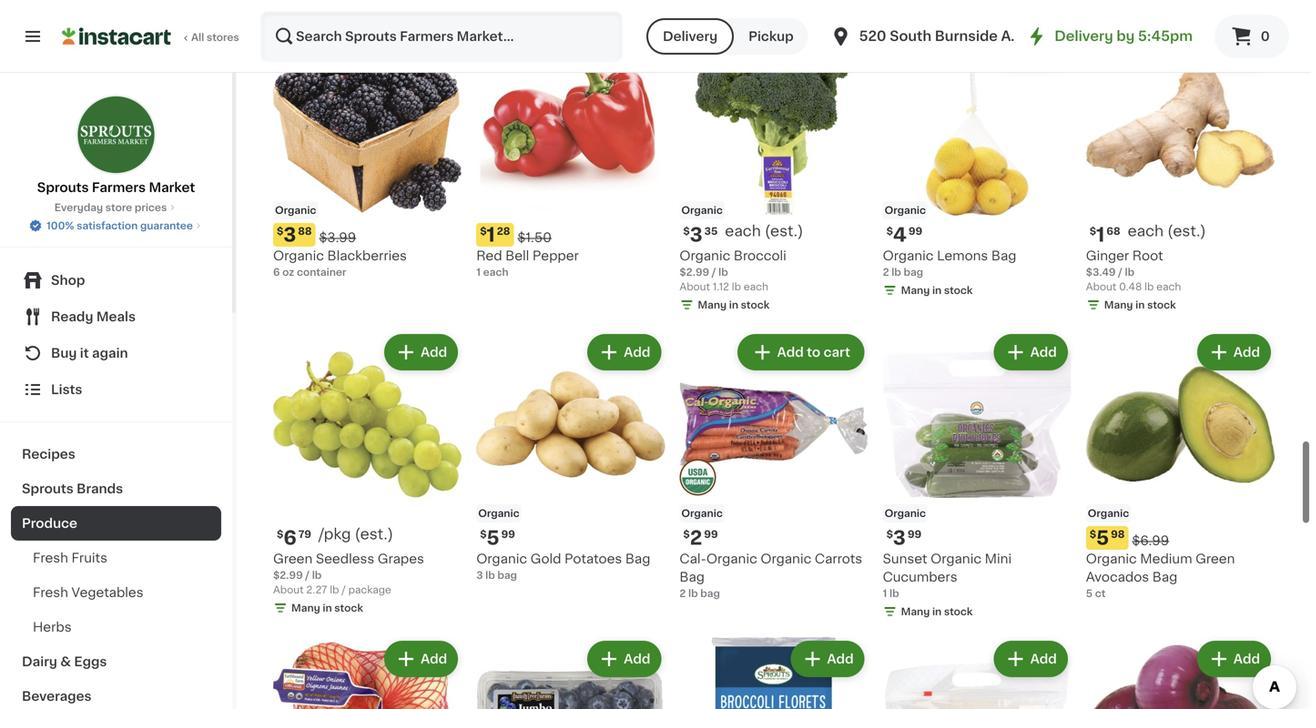Task type: vqa. For each thing, say whether or not it's contained in the screenshot.
Cal-
yes



Task type: describe. For each thing, give the bounding box(es) containing it.
99 for 3
[[908, 530, 922, 540]]

ready meals button
[[11, 299, 221, 335]]

organic broccoli $2.99 / lb about 1.12 lb each
[[680, 249, 787, 292]]

ready
[[51, 311, 93, 323]]

add inside button
[[777, 346, 803, 359]]

organic up $ 5 99
[[478, 509, 520, 519]]

520 south burnside avenue button
[[830, 11, 1054, 62]]

dairy
[[22, 656, 57, 668]]

$2.99 inside green seedless grapes $2.99 / lb about 2.27 lb / package
[[273, 571, 303, 581]]

again
[[92, 347, 128, 360]]

35
[[704, 226, 718, 236]]

everyday store prices
[[54, 203, 167, 213]]

sprouts farmers market link
[[37, 95, 195, 197]]

1.12
[[713, 282, 729, 292]]

satisfaction
[[77, 221, 138, 231]]

shop link
[[11, 262, 221, 299]]

stock down organic lemons bag 2 lb bag on the right top of the page
[[944, 285, 973, 295]]

organic inside $ 3 88 $3.99 organic blackberries 6 oz container
[[273, 249, 324, 262]]

fresh fruits link
[[11, 541, 221, 576]]

seedless
[[316, 553, 374, 566]]

dairy & eggs
[[22, 656, 107, 668]]

(est.) for 3
[[765, 224, 803, 239]]

guarantee
[[140, 221, 193, 231]]

stock down sunset organic mini cucumbers 1 lb
[[944, 607, 973, 617]]

many in stock for 3
[[698, 300, 770, 310]]

ginger root $3.49 / lb about 0.48 lb each
[[1086, 250, 1181, 292]]

package
[[348, 585, 391, 595]]

sprouts for sprouts brands
[[22, 483, 74, 495]]

fruits
[[71, 552, 107, 565]]

99 for 2
[[704, 530, 718, 540]]

about for 3
[[680, 282, 710, 292]]

many for 6
[[291, 603, 320, 613]]

red
[[476, 250, 502, 262]]

herbs
[[33, 621, 72, 634]]

$ 5 99
[[480, 529, 515, 548]]

1 horizontal spatial 5
[[1086, 589, 1093, 599]]

1 left the 28
[[487, 225, 495, 244]]

in down organic lemons bag 2 lb bag on the right top of the page
[[932, 285, 942, 295]]

in for 1
[[1136, 300, 1145, 310]]

brands
[[77, 483, 123, 495]]

medium
[[1140, 553, 1192, 566]]

2.27
[[306, 585, 327, 595]]

bag inside organic lemons bag 2 lb bag
[[992, 250, 1017, 262]]

lb right 1.12
[[732, 282, 741, 292]]

all stores link
[[62, 11, 240, 62]]

delivery by 5:45pm
[[1055, 30, 1193, 43]]

fresh for fresh vegetables
[[33, 586, 68, 599]]

stock for 3
[[741, 300, 770, 310]]

lb up 0.48
[[1125, 267, 1135, 277]]

service type group
[[647, 18, 808, 55]]

$ 4 99
[[887, 225, 923, 244]]

organic inside $ 5 98 $6.99 organic medium green avocados bag 5 ct
[[1086, 553, 1137, 566]]

add to cart button
[[739, 336, 863, 369]]

99 for 4
[[909, 226, 923, 236]]

lb inside organic lemons bag 2 lb bag
[[892, 267, 901, 277]]

$ for 5
[[480, 530, 487, 540]]

broccoli
[[734, 249, 787, 262]]

organic inside sunset organic mini cucumbers 1 lb
[[931, 553, 982, 566]]

$ 2 99
[[683, 529, 718, 548]]

$ inside $ 1 68 each (est.)
[[1090, 226, 1096, 236]]

$ inside $ 3 35 each (est.)
[[683, 226, 690, 236]]

28
[[497, 226, 510, 236]]

about for 1
[[1086, 282, 1117, 292]]

$5.98 original price: $6.99 element
[[1086, 527, 1275, 550]]

sprouts for sprouts farmers market
[[37, 181, 89, 194]]

many in stock for 1
[[1104, 300, 1176, 310]]

5 for organic medium green avocados bag
[[1096, 529, 1109, 548]]

2 inside organic lemons bag 2 lb bag
[[883, 267, 889, 277]]

grapes
[[378, 553, 424, 566]]

lb right 2.27
[[330, 585, 339, 595]]

520
[[859, 30, 887, 43]]

fresh for fresh fruits
[[33, 552, 68, 565]]

organic down $ 2 99
[[707, 553, 757, 566]]

/ left package
[[342, 585, 346, 595]]

79
[[298, 530, 311, 540]]

pickup
[[749, 30, 794, 43]]

gold
[[531, 553, 561, 566]]

recipes link
[[11, 437, 221, 472]]

1 inside $ 1 68 each (est.)
[[1096, 225, 1105, 244]]

$ for 3
[[887, 530, 893, 540]]

buy it again link
[[11, 335, 221, 372]]

lists link
[[11, 372, 221, 408]]

sprouts brands
[[22, 483, 123, 495]]

market
[[149, 181, 195, 194]]

99 for 5
[[501, 530, 515, 540]]

organic gold potatoes bag 3 lb bag
[[476, 553, 650, 581]]

store
[[105, 203, 132, 213]]

buy
[[51, 347, 77, 360]]

sprouts brands link
[[11, 472, 221, 506]]

/ inside organic broccoli $2.99 / lb about 1.12 lb each
[[712, 267, 716, 277]]

ready meals
[[51, 311, 136, 323]]

100%
[[47, 221, 74, 231]]

each inside $ 1 68 each (est.)
[[1128, 224, 1164, 239]]

many down organic lemons bag 2 lb bag on the right top of the page
[[901, 285, 930, 295]]

$ for 4
[[887, 226, 893, 236]]

(est.) for 1
[[1168, 224, 1206, 239]]

each for root
[[1157, 282, 1181, 292]]

organic up 88
[[275, 205, 316, 215]]

5:45pm
[[1138, 30, 1193, 43]]

many for 1
[[1104, 300, 1133, 310]]

product group containing 6
[[273, 331, 462, 619]]

delivery by 5:45pm link
[[1026, 25, 1193, 47]]

eggs
[[74, 656, 107, 668]]

cucumbers
[[883, 571, 958, 584]]

each for 1
[[483, 267, 509, 277]]

lb inside sunset organic mini cucumbers 1 lb
[[890, 589, 899, 599]]

each inside $ 3 35 each (est.)
[[725, 224, 761, 239]]

farmers
[[92, 181, 146, 194]]

burnside
[[935, 30, 998, 43]]

organic left carrots
[[761, 553, 812, 566]]

cart
[[823, 346, 850, 359]]

organic inside organic broccoli $2.99 / lb about 1.12 lb each
[[680, 249, 731, 262]]

in down sunset organic mini cucumbers 1 lb
[[932, 607, 942, 617]]

$1.68 each (estimated) element
[[1086, 223, 1275, 247]]

lb inside cal-organic organic carrots bag 2 lb bag
[[688, 589, 698, 599]]

stock for 6
[[334, 603, 363, 613]]

south
[[890, 30, 932, 43]]

shop
[[51, 274, 85, 287]]

oz
[[282, 267, 294, 277]]

$2.99 inside organic broccoli $2.99 / lb about 1.12 lb each
[[680, 267, 709, 277]]

many in stock down sunset organic mini cucumbers 1 lb
[[901, 607, 973, 617]]

bag inside the organic gold potatoes bag 3 lb bag
[[625, 553, 650, 566]]

/ up 2.27
[[305, 571, 310, 581]]

avocados
[[1086, 571, 1149, 584]]

organic up $ 4 99
[[885, 205, 926, 215]]

98
[[1111, 530, 1125, 540]]

buy it again
[[51, 347, 128, 360]]

0.48
[[1119, 282, 1142, 292]]

3 inside the organic gold potatoes bag 3 lb bag
[[476, 571, 483, 581]]



Task type: locate. For each thing, give the bounding box(es) containing it.
$6.79 per package (estimated) element
[[273, 527, 462, 550]]

many
[[901, 285, 930, 295], [698, 300, 727, 310], [1104, 300, 1133, 310], [291, 603, 320, 613], [901, 607, 930, 617]]

lb up 2.27
[[312, 571, 322, 581]]

1 horizontal spatial 6
[[284, 529, 297, 548]]

each inside ginger root $3.49 / lb about 0.48 lb each
[[1157, 282, 1181, 292]]

$ inside $ 6 79 /pkg (est.)
[[277, 530, 284, 540]]

(est.)
[[765, 224, 803, 239], [1168, 224, 1206, 239], [355, 527, 393, 542]]

ginger
[[1086, 250, 1129, 262]]

/
[[712, 267, 716, 277], [1118, 267, 1123, 277], [305, 571, 310, 581], [342, 585, 346, 595]]

about left 2.27
[[273, 585, 304, 595]]

$ left 68
[[1090, 226, 1096, 236]]

everyday store prices link
[[54, 200, 178, 215]]

organic up 98 at the right of the page
[[1088, 509, 1129, 519]]

organic up $ 3 99 on the right of page
[[885, 509, 926, 519]]

item badge image
[[680, 459, 716, 496]]

vegetables
[[71, 586, 143, 599]]

$2.99 down 79
[[273, 571, 303, 581]]

bag right potatoes
[[625, 553, 650, 566]]

it
[[80, 347, 89, 360]]

$
[[277, 226, 284, 236], [683, 226, 690, 236], [480, 226, 487, 236], [887, 226, 893, 236], [1090, 226, 1096, 236], [277, 530, 284, 540], [683, 530, 690, 540], [480, 530, 487, 540], [887, 530, 893, 540], [1090, 530, 1096, 540]]

organic down 35 at the right
[[680, 249, 731, 262]]

bag down the cal-
[[701, 589, 720, 599]]

pickup button
[[734, 18, 808, 55]]

about
[[680, 282, 710, 292], [1086, 282, 1117, 292], [273, 585, 304, 595]]

0 vertical spatial bag
[[904, 267, 923, 277]]

delivery for delivery by 5:45pm
[[1055, 30, 1113, 43]]

delivery
[[1055, 30, 1113, 43], [663, 30, 718, 43]]

4
[[893, 225, 907, 244]]

1 horizontal spatial (est.)
[[765, 224, 803, 239]]

fresh inside fresh fruits link
[[33, 552, 68, 565]]

2 vertical spatial 2
[[680, 589, 686, 599]]

2 horizontal spatial (est.)
[[1168, 224, 1206, 239]]

many down 1.12
[[698, 300, 727, 310]]

$ 3 88 $3.99 organic blackberries 6 oz container
[[273, 225, 407, 277]]

99 up sunset
[[908, 530, 922, 540]]

None search field
[[260, 11, 623, 62]]

3 left 88
[[284, 225, 296, 244]]

1 down the red on the left of the page
[[476, 267, 481, 277]]

in down 2.27
[[323, 603, 332, 613]]

$ inside '$ 1 28 $1.50 red bell pepper 1 each'
[[480, 226, 487, 236]]

$ for organic medium green avocados bag
[[1090, 530, 1096, 540]]

2 fresh from the top
[[33, 586, 68, 599]]

$1.50
[[518, 231, 552, 244]]

(est.) up ginger root $3.49 / lb about 0.48 lb each
[[1168, 224, 1206, 239]]

5
[[487, 529, 499, 548], [1096, 529, 1109, 548], [1086, 589, 1093, 599]]

2 vertical spatial bag
[[701, 589, 720, 599]]

$ left 79
[[277, 530, 284, 540]]

all stores
[[191, 32, 239, 42]]

each for broccoli
[[744, 282, 768, 292]]

$3.35 each (estimated) element
[[680, 223, 868, 247]]

lb right 0.48
[[1145, 282, 1154, 292]]

1 horizontal spatial about
[[680, 282, 710, 292]]

3 down $ 5 99
[[476, 571, 483, 581]]

everyday
[[54, 203, 103, 213]]

stock down organic broccoli $2.99 / lb about 1.12 lb each
[[741, 300, 770, 310]]

1 vertical spatial bag
[[498, 571, 517, 581]]

99 inside $ 4 99
[[909, 226, 923, 236]]

0 horizontal spatial delivery
[[663, 30, 718, 43]]

6 inside $ 6 79 /pkg (est.)
[[284, 529, 297, 548]]

3 left 35 at the right
[[690, 225, 703, 244]]

organic inside organic lemons bag 2 lb bag
[[883, 250, 934, 262]]

green down $5.98 original price: $6.99 element at the right of the page
[[1196, 553, 1235, 566]]

lb down cucumbers
[[890, 589, 899, 599]]

organic up cucumbers
[[931, 553, 982, 566]]

fresh inside fresh vegetables link
[[33, 586, 68, 599]]

0 horizontal spatial 5
[[487, 529, 499, 548]]

$ left 88
[[277, 226, 284, 236]]

0 horizontal spatial green
[[273, 553, 313, 566]]

3 inside $ 3 35 each (est.)
[[690, 225, 703, 244]]

2 horizontal spatial 2
[[883, 267, 889, 277]]

$ left 35 at the right
[[683, 226, 690, 236]]

1 fresh from the top
[[33, 552, 68, 565]]

to
[[807, 346, 820, 359]]

green
[[273, 553, 313, 566], [1196, 553, 1235, 566]]

0 horizontal spatial bag
[[498, 571, 517, 581]]

(est.) inside $ 3 35 each (est.)
[[765, 224, 803, 239]]

organic down $ 4 99
[[883, 250, 934, 262]]

fresh down the produce
[[33, 552, 68, 565]]

$ up sunset
[[887, 530, 893, 540]]

all
[[191, 32, 204, 42]]

organic up $ 2 99
[[681, 509, 723, 519]]

$ up the cal-
[[683, 530, 690, 540]]

$ inside $ 3 88 $3.99 organic blackberries 6 oz container
[[277, 226, 284, 236]]

organic lemons bag 2 lb bag
[[883, 250, 1017, 277]]

organic up oz
[[273, 249, 324, 262]]

about down $3.49
[[1086, 282, 1117, 292]]

$1.28 original price: $1.50 element
[[476, 223, 665, 247]]

product group
[[273, 27, 462, 280], [476, 27, 665, 280], [680, 27, 868, 316], [883, 27, 1072, 301], [1086, 27, 1275, 316], [273, 331, 462, 619], [476, 331, 665, 583], [680, 331, 868, 601], [883, 331, 1072, 623], [1086, 331, 1275, 601], [273, 638, 462, 709], [476, 638, 665, 709], [680, 638, 868, 709], [883, 638, 1072, 709], [1086, 638, 1275, 709]]

bag inside organic lemons bag 2 lb bag
[[904, 267, 923, 277]]

99 inside $ 2 99
[[704, 530, 718, 540]]

bag down medium
[[1153, 571, 1178, 584]]

0 vertical spatial 2
[[883, 267, 889, 277]]

in for 3
[[729, 300, 738, 310]]

organic up the avocados on the bottom
[[1086, 553, 1137, 566]]

lb
[[719, 267, 728, 277], [892, 267, 901, 277], [1125, 267, 1135, 277], [732, 282, 741, 292], [1145, 282, 1154, 292], [312, 571, 322, 581], [485, 571, 495, 581], [330, 585, 339, 595], [688, 589, 698, 599], [890, 589, 899, 599]]

fresh
[[33, 552, 68, 565], [33, 586, 68, 599]]

many in stock down 0.48
[[1104, 300, 1176, 310]]

about left 1.12
[[680, 282, 710, 292]]

2 horizontal spatial bag
[[904, 267, 923, 277]]

$2.99
[[680, 267, 709, 277], [273, 571, 303, 581]]

$ up the organic gold potatoes bag 3 lb bag
[[480, 530, 487, 540]]

cal-
[[680, 553, 707, 566]]

green seedless grapes $2.99 / lb about 2.27 lb / package
[[273, 553, 424, 595]]

in down 1.12
[[729, 300, 738, 310]]

delivery button
[[647, 18, 734, 55]]

3
[[284, 225, 296, 244], [690, 225, 703, 244], [893, 529, 906, 548], [476, 571, 483, 581]]

$ for red bell pepper
[[480, 226, 487, 236]]

0 horizontal spatial 2
[[680, 589, 686, 599]]

0 horizontal spatial 6
[[273, 267, 280, 277]]

0 horizontal spatial about
[[273, 585, 304, 595]]

bag right lemons
[[992, 250, 1017, 262]]

about inside green seedless grapes $2.99 / lb about 2.27 lb / package
[[273, 585, 304, 595]]

$ inside $ 4 99
[[887, 226, 893, 236]]

/ up 0.48
[[1118, 267, 1123, 277]]

produce link
[[11, 506, 221, 541]]

99 inside $ 5 99
[[501, 530, 515, 540]]

$ up organic lemons bag 2 lb bag on the right top of the page
[[887, 226, 893, 236]]

520 south burnside avenue
[[859, 30, 1054, 43]]

lb down the cal-
[[688, 589, 698, 599]]

many down 2.27
[[291, 603, 320, 613]]

about inside ginger root $3.49 / lb about 0.48 lb each
[[1086, 282, 1117, 292]]

ready meals link
[[11, 299, 221, 335]]

each up broccoli
[[725, 224, 761, 239]]

0 horizontal spatial $2.99
[[273, 571, 303, 581]]

many for 3
[[698, 300, 727, 310]]

88
[[298, 226, 312, 236]]

fresh up herbs
[[33, 586, 68, 599]]

potatoes
[[565, 553, 622, 566]]

green inside green seedless grapes $2.99 / lb about 2.27 lb / package
[[273, 553, 313, 566]]

99 right the 4
[[909, 226, 923, 236]]

prices
[[135, 203, 167, 213]]

1 vertical spatial sprouts
[[22, 483, 74, 495]]

$3.99
[[319, 231, 356, 244]]

bell
[[506, 250, 529, 262]]

(est.) up grapes
[[355, 527, 393, 542]]

organic down $ 5 99
[[476, 553, 527, 566]]

3 inside $ 3 88 $3.99 organic blackberries 6 oz container
[[284, 225, 296, 244]]

each down the red on the left of the page
[[483, 267, 509, 277]]

2 horizontal spatial 5
[[1096, 529, 1109, 548]]

add to cart
[[777, 346, 850, 359]]

by
[[1117, 30, 1135, 43]]

beverages link
[[11, 679, 221, 709]]

sprouts down recipes
[[22, 483, 74, 495]]

2 up the cal-
[[690, 529, 702, 548]]

fresh vegetables link
[[11, 576, 221, 610]]

many in stock for 6
[[291, 603, 363, 613]]

1 horizontal spatial delivery
[[1055, 30, 1113, 43]]

about inside organic broccoli $2.99 / lb about 1.12 lb each
[[680, 282, 710, 292]]

delivery left by
[[1055, 30, 1113, 43]]

produce
[[22, 517, 77, 530]]

bag down the cal-
[[680, 571, 705, 584]]

1 vertical spatial 2
[[690, 529, 702, 548]]

many in stock down organic lemons bag 2 lb bag on the right top of the page
[[901, 285, 973, 295]]

1 horizontal spatial bag
[[701, 589, 720, 599]]

0 vertical spatial sprouts
[[37, 181, 89, 194]]

in down 0.48
[[1136, 300, 1145, 310]]

68
[[1107, 226, 1121, 236]]

100% satisfaction guarantee button
[[28, 215, 204, 233]]

each up root
[[1128, 224, 1164, 239]]

3 for $ 3 88 $3.99 organic blackberries 6 oz container
[[284, 225, 296, 244]]

lb down $ 5 99
[[485, 571, 495, 581]]

1 horizontal spatial green
[[1196, 553, 1235, 566]]

mini
[[985, 553, 1012, 566]]

delivery inside button
[[663, 30, 718, 43]]

each inside '$ 1 28 $1.50 red bell pepper 1 each'
[[483, 267, 509, 277]]

each down broccoli
[[744, 282, 768, 292]]

0 vertical spatial $2.99
[[680, 267, 709, 277]]

bag down $ 4 99
[[904, 267, 923, 277]]

$ 3 99
[[887, 529, 922, 548]]

100% satisfaction guarantee
[[47, 221, 193, 231]]

product group containing 2
[[680, 331, 868, 601]]

6 inside $ 3 88 $3.99 organic blackberries 6 oz container
[[273, 267, 280, 277]]

$3.88 original price: $3.99 element
[[273, 223, 462, 247]]

bag down $ 5 99
[[498, 571, 517, 581]]

Search field
[[262, 13, 621, 60]]

sprouts up everyday
[[37, 181, 89, 194]]

$ inside $ 5 99
[[480, 530, 487, 540]]

bag inside $ 5 98 $6.99 organic medium green avocados bag 5 ct
[[1153, 571, 1178, 584]]

3 for $ 3 99
[[893, 529, 906, 548]]

2 inside cal-organic organic carrots bag 2 lb bag
[[680, 589, 686, 599]]

0 button
[[1215, 15, 1289, 58]]

stock for 1
[[1147, 300, 1176, 310]]

99 inside $ 3 99
[[908, 530, 922, 540]]

1 vertical spatial 6
[[284, 529, 297, 548]]

many in stock down 2.27
[[291, 603, 363, 613]]

5 left ct on the bottom of the page
[[1086, 589, 1093, 599]]

$ inside $ 3 99
[[887, 530, 893, 540]]

product group containing 4
[[883, 27, 1072, 301]]

$ 5 98 $6.99 organic medium green avocados bag 5 ct
[[1086, 529, 1235, 599]]

each down root
[[1157, 282, 1181, 292]]

each inside organic broccoli $2.99 / lb about 1.12 lb each
[[744, 282, 768, 292]]

$ 3 35 each (est.)
[[683, 224, 803, 244]]

many in stock
[[901, 285, 973, 295], [698, 300, 770, 310], [1104, 300, 1176, 310], [291, 603, 363, 613], [901, 607, 973, 617]]

$ inside $ 5 98 $6.99 organic medium green avocados bag 5 ct
[[1090, 530, 1096, 540]]

0
[[1261, 30, 1270, 43]]

meals
[[96, 311, 136, 323]]

sprouts farmers market
[[37, 181, 195, 194]]

1 inside sunset organic mini cucumbers 1 lb
[[883, 589, 887, 599]]

bag inside cal-organic organic carrots bag 2 lb bag
[[680, 571, 705, 584]]

6 left 79
[[284, 529, 297, 548]]

many down cucumbers
[[901, 607, 930, 617]]

organic up 35 at the right
[[681, 205, 723, 215]]

herbs link
[[11, 610, 221, 645]]

/ up 1.12
[[712, 267, 716, 277]]

instacart logo image
[[62, 25, 171, 47]]

fresh fruits
[[33, 552, 107, 565]]

$ inside $ 2 99
[[683, 530, 690, 540]]

pepper
[[533, 250, 579, 262]]

bag inside the organic gold potatoes bag 3 lb bag
[[498, 571, 517, 581]]

1 vertical spatial fresh
[[33, 586, 68, 599]]

(est.) inside $ 6 79 /pkg (est.)
[[355, 527, 393, 542]]

1 horizontal spatial 2
[[690, 529, 702, 548]]

$ for 2
[[683, 530, 690, 540]]

delivery for delivery
[[663, 30, 718, 43]]

each
[[725, 224, 761, 239], [1128, 224, 1164, 239], [483, 267, 509, 277], [744, 282, 768, 292], [1157, 282, 1181, 292]]

organic inside the organic gold potatoes bag 3 lb bag
[[476, 553, 527, 566]]

1 left 68
[[1096, 225, 1105, 244]]

(est.) for 6
[[355, 527, 393, 542]]

0 horizontal spatial (est.)
[[355, 527, 393, 542]]

2 horizontal spatial about
[[1086, 282, 1117, 292]]

3 for $ 3 35 each (est.)
[[690, 225, 703, 244]]

$ left 98 at the right of the page
[[1090, 530, 1096, 540]]

dairy & eggs link
[[11, 645, 221, 679]]

1 vertical spatial $2.99
[[273, 571, 303, 581]]

lb inside the organic gold potatoes bag 3 lb bag
[[485, 571, 495, 581]]

green inside $ 5 98 $6.99 organic medium green avocados bag 5 ct
[[1196, 553, 1235, 566]]

sprouts farmers market logo image
[[76, 95, 156, 175]]

$2.99 down 35 at the right
[[680, 267, 709, 277]]

5 up the organic gold potatoes bag 3 lb bag
[[487, 529, 499, 548]]

root
[[1133, 250, 1163, 262]]

3 up sunset
[[893, 529, 906, 548]]

ct
[[1095, 589, 1106, 599]]

in for 6
[[323, 603, 332, 613]]

many in stock down 1.12
[[698, 300, 770, 310]]

avenue
[[1001, 30, 1054, 43]]

many down 0.48
[[1104, 300, 1133, 310]]

/ inside ginger root $3.49 / lb about 0.48 lb each
[[1118, 267, 1123, 277]]

6 left oz
[[273, 267, 280, 277]]

stock
[[944, 285, 973, 295], [741, 300, 770, 310], [1147, 300, 1176, 310], [334, 603, 363, 613], [944, 607, 973, 617]]

stock down package
[[334, 603, 363, 613]]

&
[[60, 656, 71, 668]]

bag inside cal-organic organic carrots bag 2 lb bag
[[701, 589, 720, 599]]

1 green from the left
[[273, 553, 313, 566]]

sunset organic mini cucumbers 1 lb
[[883, 553, 1012, 599]]

blackberries
[[327, 249, 407, 262]]

6
[[273, 267, 280, 277], [284, 529, 297, 548]]

delivery left pickup
[[663, 30, 718, 43]]

lb down the 4
[[892, 267, 901, 277]]

lemons
[[937, 250, 988, 262]]

1 horizontal spatial $2.99
[[680, 267, 709, 277]]

green down 79
[[273, 553, 313, 566]]

5 left 98 at the right of the page
[[1096, 529, 1109, 548]]

$ 1 68 each (est.)
[[1090, 224, 1206, 244]]

$ for organic blackberries
[[277, 226, 284, 236]]

2
[[883, 267, 889, 277], [690, 529, 702, 548], [680, 589, 686, 599]]

lb up 1.12
[[719, 267, 728, 277]]

carrots
[[815, 553, 862, 566]]

2 green from the left
[[1196, 553, 1235, 566]]

(est.) inside $ 1 68 each (est.)
[[1168, 224, 1206, 239]]

1 down cucumbers
[[883, 589, 887, 599]]

$ 6 79 /pkg (est.)
[[277, 527, 393, 548]]

99 up the cal-
[[704, 530, 718, 540]]

$3.49
[[1086, 267, 1116, 277]]

0 vertical spatial fresh
[[33, 552, 68, 565]]

5 for 5
[[487, 529, 499, 548]]

(est.) up broccoli
[[765, 224, 803, 239]]

0 vertical spatial 6
[[273, 267, 280, 277]]



